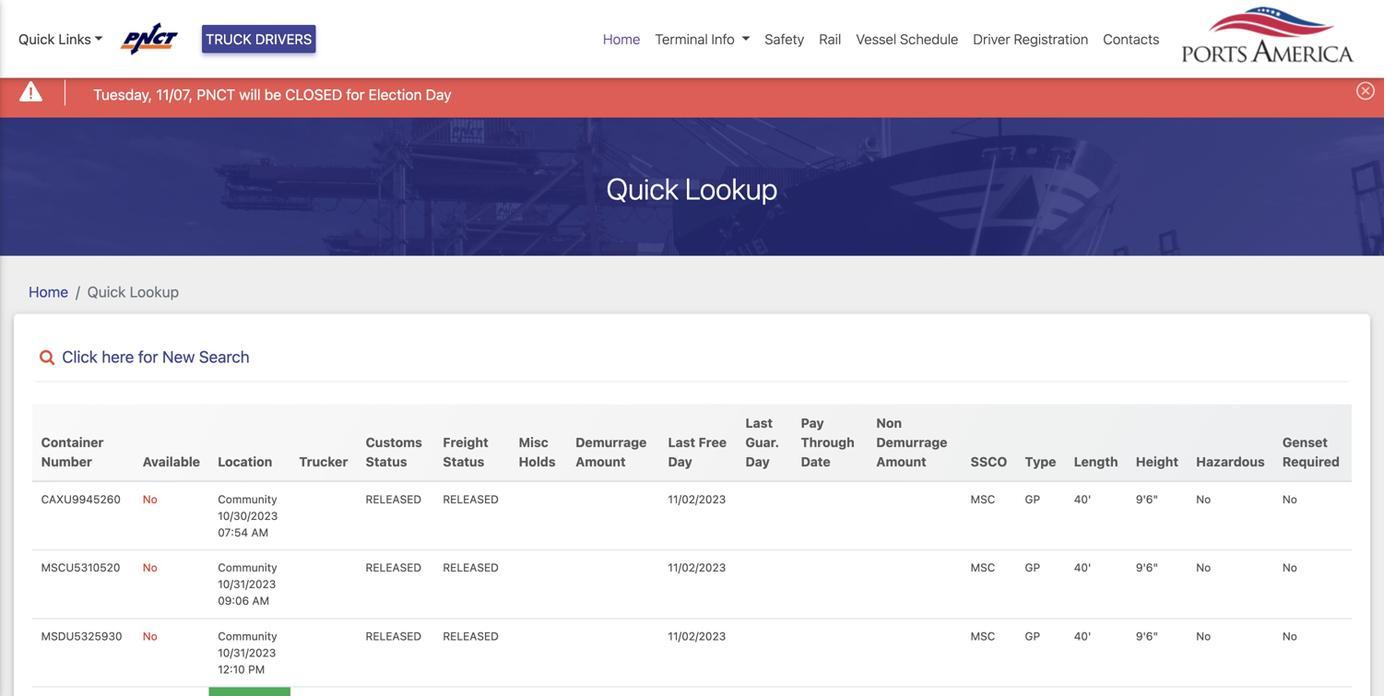 Task type: describe. For each thing, give the bounding box(es) containing it.
09:06
[[218, 594, 249, 607]]

misc holds
[[519, 435, 556, 469]]

1 vertical spatial quick lookup
[[87, 283, 179, 301]]

close image
[[1356, 81, 1375, 100]]

community 10/30/2023 07:54 am
[[218, 493, 278, 539]]

election
[[369, 86, 422, 103]]

driver registration link
[[966, 21, 1096, 57]]

9'6" for community 10/31/2023 12:10 pm
[[1136, 630, 1158, 643]]

40' for community 10/31/2023 09:06 am
[[1074, 561, 1091, 574]]

location
[[218, 454, 272, 469]]

search image
[[40, 349, 55, 365]]

11/02/2023 for community 10/30/2023 07:54 am
[[668, 493, 726, 506]]

new
[[162, 347, 195, 366]]

hazardous
[[1196, 454, 1265, 469]]

will
[[239, 86, 261, 103]]

9'6" for community 10/31/2023 09:06 am
[[1136, 561, 1158, 574]]

am for 07:54
[[251, 526, 268, 539]]

non
[[876, 415, 902, 430]]

11/07,
[[156, 86, 193, 103]]

12:10
[[218, 663, 245, 676]]

pm
[[248, 663, 265, 676]]

click
[[62, 347, 98, 366]]

closed
[[285, 86, 342, 103]]

safety
[[765, 31, 804, 47]]

last for last free day
[[668, 435, 695, 450]]

caxu9945260
[[41, 493, 121, 506]]

for inside alert
[[346, 86, 365, 103]]

terminal
[[655, 31, 708, 47]]

1 demurrage from the left
[[576, 435, 647, 450]]

day for last guar. day
[[746, 454, 770, 469]]

community 10/31/2023 09:06 am
[[218, 561, 277, 607]]

11/02/2023 for community 10/31/2023 09:06 am
[[668, 561, 726, 574]]

1 vertical spatial quick
[[606, 171, 679, 206]]

driver registration
[[973, 31, 1088, 47]]

freight status
[[443, 435, 488, 469]]

msdu5325930
[[41, 630, 122, 643]]

driver
[[973, 31, 1010, 47]]

rail
[[819, 31, 841, 47]]

am for 09:06
[[252, 594, 269, 607]]

status for customs status
[[366, 454, 407, 469]]

freight
[[443, 435, 488, 450]]

10/31/2023 for 12:10
[[218, 646, 276, 659]]

tuesday, 11/07, pnct will be closed for election day link
[[93, 84, 451, 106]]

type
[[1025, 454, 1056, 469]]

genset
[[1283, 435, 1328, 450]]

ssco
[[971, 454, 1007, 469]]

container
[[41, 435, 104, 450]]

day for last free day
[[668, 454, 692, 469]]

msc for community 10/31/2023 09:06 am
[[971, 561, 995, 574]]

1 vertical spatial home
[[29, 283, 68, 301]]

trucker
[[299, 454, 348, 469]]

day inside tuesday, 11/07, pnct will be closed for election day link
[[426, 86, 451, 103]]

schedule
[[900, 31, 959, 47]]

truck
[[206, 31, 252, 47]]

07:54
[[218, 526, 248, 539]]

date
[[801, 454, 831, 469]]

click here for new search link
[[32, 347, 1352, 367]]

info
[[711, 31, 735, 47]]

search
[[199, 347, 250, 366]]

quick links
[[18, 31, 91, 47]]

customs
[[366, 435, 422, 450]]

last for last guar. day
[[746, 415, 773, 430]]

10/31/2023 for 09:06
[[218, 578, 276, 591]]

community for 07:54
[[218, 493, 277, 506]]

number
[[41, 454, 92, 469]]



Task type: locate. For each thing, give the bounding box(es) containing it.
10/31/2023 up 09:06
[[218, 578, 276, 591]]

2 vertical spatial quick
[[87, 283, 126, 301]]

demurrage down non
[[876, 435, 948, 450]]

am
[[251, 526, 268, 539], [252, 594, 269, 607]]

day right demurrage amount
[[668, 454, 692, 469]]

required
[[1283, 454, 1340, 469]]

status
[[366, 454, 407, 469], [443, 454, 485, 469]]

1 vertical spatial 40'
[[1074, 561, 1091, 574]]

last left free
[[668, 435, 695, 450]]

2 horizontal spatial quick
[[606, 171, 679, 206]]

status down freight
[[443, 454, 485, 469]]

day inside last free day
[[668, 454, 692, 469]]

msc
[[971, 493, 995, 506], [971, 561, 995, 574], [971, 630, 995, 643]]

3 11/02/2023 from the top
[[668, 630, 726, 643]]

10/31/2023 inside community 10/31/2023 09:06 am
[[218, 578, 276, 591]]

last guar. day
[[746, 415, 779, 469]]

amount inside non demurrage amount
[[876, 454, 927, 469]]

am inside community 10/30/2023 07:54 am
[[251, 526, 268, 539]]

1 vertical spatial 9'6"
[[1136, 561, 1158, 574]]

0 horizontal spatial day
[[426, 86, 451, 103]]

0 vertical spatial am
[[251, 526, 268, 539]]

2 community from the top
[[218, 561, 277, 574]]

1 vertical spatial gp
[[1025, 561, 1040, 574]]

community up the '10/30/2023'
[[218, 493, 277, 506]]

1 horizontal spatial for
[[346, 86, 365, 103]]

gp for community 10/31/2023 12:10 pm
[[1025, 630, 1040, 643]]

community up 09:06
[[218, 561, 277, 574]]

tuesday, 11/07, pnct will be closed for election day
[[93, 86, 451, 103]]

pay
[[801, 415, 824, 430]]

pnct
[[197, 86, 235, 103]]

vessel schedule link
[[849, 21, 966, 57]]

3 community from the top
[[218, 630, 277, 643]]

free
[[699, 435, 727, 450]]

9'6"
[[1136, 493, 1158, 506], [1136, 561, 1158, 574], [1136, 630, 1158, 643]]

day right election at top
[[426, 86, 451, 103]]

0 vertical spatial 11/02/2023
[[668, 493, 726, 506]]

quick
[[18, 31, 55, 47], [606, 171, 679, 206], [87, 283, 126, 301]]

last inside last guar. day
[[746, 415, 773, 430]]

1 horizontal spatial status
[[443, 454, 485, 469]]

2 vertical spatial gp
[[1025, 630, 1040, 643]]

10/31/2023
[[218, 578, 276, 591], [218, 646, 276, 659]]

0 horizontal spatial quick
[[18, 31, 55, 47]]

lookup
[[685, 171, 778, 206], [130, 283, 179, 301]]

1 vertical spatial 11/02/2023
[[668, 561, 726, 574]]

amount
[[576, 454, 626, 469], [876, 454, 927, 469]]

2 vertical spatial 11/02/2023
[[668, 630, 726, 643]]

2 status from the left
[[443, 454, 485, 469]]

quick links link
[[18, 29, 103, 49]]

status down customs
[[366, 454, 407, 469]]

click here for new search
[[62, 347, 250, 366]]

1 msc from the top
[[971, 493, 995, 506]]

1 horizontal spatial home link
[[596, 21, 648, 57]]

0 vertical spatial msc
[[971, 493, 995, 506]]

2 vertical spatial 9'6"
[[1136, 630, 1158, 643]]

1 vertical spatial msc
[[971, 561, 995, 574]]

truck drivers link
[[202, 25, 316, 53]]

rail link
[[812, 21, 849, 57]]

gp for community 10/31/2023 09:06 am
[[1025, 561, 1040, 574]]

container number
[[41, 435, 104, 469]]

0 vertical spatial 40'
[[1074, 493, 1091, 506]]

customs status
[[366, 435, 422, 469]]

home
[[603, 31, 640, 47], [29, 283, 68, 301]]

1 9'6" from the top
[[1136, 493, 1158, 506]]

be
[[264, 86, 281, 103]]

msc for community 10/31/2023 12:10 pm
[[971, 630, 995, 643]]

pay through date
[[801, 415, 855, 469]]

10/30/2023
[[218, 509, 278, 522]]

1 horizontal spatial quick lookup
[[606, 171, 778, 206]]

0 horizontal spatial quick lookup
[[87, 283, 179, 301]]

home link left terminal
[[596, 21, 648, 57]]

contacts link
[[1096, 21, 1167, 57]]

0 vertical spatial home
[[603, 31, 640, 47]]

terminal info link
[[648, 21, 757, 57]]

2 demurrage from the left
[[876, 435, 948, 450]]

10/31/2023 up pm
[[218, 646, 276, 659]]

3 gp from the top
[[1025, 630, 1040, 643]]

2 gp from the top
[[1025, 561, 1040, 574]]

home left terminal
[[603, 31, 640, 47]]

drivers
[[255, 31, 312, 47]]

2 horizontal spatial day
[[746, 454, 770, 469]]

1 vertical spatial last
[[668, 435, 695, 450]]

0 horizontal spatial home
[[29, 283, 68, 301]]

home link
[[596, 21, 648, 57], [29, 283, 68, 301]]

2 vertical spatial msc
[[971, 630, 995, 643]]

0 vertical spatial quick lookup
[[606, 171, 778, 206]]

links
[[58, 31, 91, 47]]

available
[[143, 454, 200, 469]]

last up guar.
[[746, 415, 773, 430]]

status inside freight status
[[443, 454, 485, 469]]

1 horizontal spatial day
[[668, 454, 692, 469]]

quick inside "link"
[[18, 31, 55, 47]]

community up pm
[[218, 630, 277, 643]]

1 40' from the top
[[1074, 493, 1091, 506]]

11/02/2023
[[668, 493, 726, 506], [668, 561, 726, 574], [668, 630, 726, 643]]

0 horizontal spatial status
[[366, 454, 407, 469]]

misc
[[519, 435, 549, 450]]

10/31/2023 inside community 10/31/2023 12:10 pm
[[218, 646, 276, 659]]

am inside community 10/31/2023 09:06 am
[[252, 594, 269, 607]]

2 10/31/2023 from the top
[[218, 646, 276, 659]]

am right 09:06
[[252, 594, 269, 607]]

community
[[218, 493, 277, 506], [218, 561, 277, 574], [218, 630, 277, 643]]

1 horizontal spatial home
[[603, 31, 640, 47]]

0 vertical spatial 9'6"
[[1136, 493, 1158, 506]]

1 vertical spatial am
[[252, 594, 269, 607]]

1 vertical spatial community
[[218, 561, 277, 574]]

2 9'6" from the top
[[1136, 561, 1158, 574]]

0 vertical spatial community
[[218, 493, 277, 506]]

1 horizontal spatial demurrage
[[876, 435, 948, 450]]

here
[[102, 347, 134, 366]]

2 amount from the left
[[876, 454, 927, 469]]

registration
[[1014, 31, 1088, 47]]

genset required
[[1283, 435, 1340, 469]]

home up the search icon
[[29, 283, 68, 301]]

1 horizontal spatial lookup
[[685, 171, 778, 206]]

day down guar.
[[746, 454, 770, 469]]

0 vertical spatial gp
[[1025, 493, 1040, 506]]

0 vertical spatial last
[[746, 415, 773, 430]]

length
[[1074, 454, 1118, 469]]

2 vertical spatial 40'
[[1074, 630, 1091, 643]]

demurrage amount
[[576, 435, 647, 469]]

0 horizontal spatial amount
[[576, 454, 626, 469]]

0 horizontal spatial lookup
[[130, 283, 179, 301]]

1 status from the left
[[366, 454, 407, 469]]

0 vertical spatial 10/31/2023
[[218, 578, 276, 591]]

for right "here"
[[138, 347, 158, 366]]

0 vertical spatial lookup
[[685, 171, 778, 206]]

1 11/02/2023 from the top
[[668, 493, 726, 506]]

0 horizontal spatial demurrage
[[576, 435, 647, 450]]

community for 12:10
[[218, 630, 277, 643]]

last
[[746, 415, 773, 430], [668, 435, 695, 450]]

1 horizontal spatial quick
[[87, 283, 126, 301]]

1 10/31/2023 from the top
[[218, 578, 276, 591]]

40' for community 10/31/2023 12:10 pm
[[1074, 630, 1091, 643]]

for
[[346, 86, 365, 103], [138, 347, 158, 366]]

safety link
[[757, 21, 812, 57]]

truck drivers
[[206, 31, 312, 47]]

status inside customs status
[[366, 454, 407, 469]]

0 vertical spatial home link
[[596, 21, 648, 57]]

1 vertical spatial for
[[138, 347, 158, 366]]

40'
[[1074, 493, 1091, 506], [1074, 561, 1091, 574], [1074, 630, 1091, 643]]

2 11/02/2023 from the top
[[668, 561, 726, 574]]

quick lookup
[[606, 171, 778, 206], [87, 283, 179, 301]]

1 horizontal spatial amount
[[876, 454, 927, 469]]

11/02/2023 for community 10/31/2023 12:10 pm
[[668, 630, 726, 643]]

3 9'6" from the top
[[1136, 630, 1158, 643]]

amount right holds
[[576, 454, 626, 469]]

holds
[[519, 454, 556, 469]]

2 40' from the top
[[1074, 561, 1091, 574]]

1 community from the top
[[218, 493, 277, 506]]

am down the '10/30/2023'
[[251, 526, 268, 539]]

0 horizontal spatial for
[[138, 347, 158, 366]]

9'6" for community 10/30/2023 07:54 am
[[1136, 493, 1158, 506]]

day inside last guar. day
[[746, 454, 770, 469]]

mscu5310520
[[41, 561, 120, 574]]

gp for community 10/30/2023 07:54 am
[[1025, 493, 1040, 506]]

vessel schedule
[[856, 31, 959, 47]]

no
[[143, 493, 157, 506], [1196, 493, 1211, 506], [1283, 493, 1297, 506], [143, 561, 157, 574], [1196, 561, 1211, 574], [1283, 561, 1297, 574], [143, 630, 157, 643], [1196, 630, 1211, 643], [1283, 630, 1297, 643]]

last free day
[[668, 435, 727, 469]]

gp
[[1025, 493, 1040, 506], [1025, 561, 1040, 574], [1025, 630, 1040, 643]]

non demurrage amount
[[876, 415, 948, 469]]

3 40' from the top
[[1074, 630, 1091, 643]]

1 horizontal spatial last
[[746, 415, 773, 430]]

1 vertical spatial home link
[[29, 283, 68, 301]]

community 10/31/2023 12:10 pm
[[218, 630, 277, 676]]

height
[[1136, 454, 1179, 469]]

terminal info
[[655, 31, 735, 47]]

0 horizontal spatial home link
[[29, 283, 68, 301]]

1 amount from the left
[[576, 454, 626, 469]]

vessel
[[856, 31, 897, 47]]

3 msc from the top
[[971, 630, 995, 643]]

community for 09:06
[[218, 561, 277, 574]]

2 vertical spatial community
[[218, 630, 277, 643]]

msc for community 10/30/2023 07:54 am
[[971, 493, 995, 506]]

day
[[426, 86, 451, 103], [668, 454, 692, 469], [746, 454, 770, 469]]

released
[[366, 493, 422, 506], [443, 493, 499, 506], [366, 561, 422, 574], [443, 561, 499, 574], [366, 630, 422, 643], [443, 630, 499, 643]]

0 vertical spatial for
[[346, 86, 365, 103]]

tuesday, 11/07, pnct will be closed for election day alert
[[0, 68, 1384, 118]]

demurrage
[[576, 435, 647, 450], [876, 435, 948, 450]]

contacts
[[1103, 31, 1160, 47]]

status for freight status
[[443, 454, 485, 469]]

demurrage right misc holds
[[576, 435, 647, 450]]

1 gp from the top
[[1025, 493, 1040, 506]]

through
[[801, 435, 855, 450]]

2 msc from the top
[[971, 561, 995, 574]]

0 vertical spatial quick
[[18, 31, 55, 47]]

tuesday,
[[93, 86, 152, 103]]

1 vertical spatial lookup
[[130, 283, 179, 301]]

guar.
[[746, 435, 779, 450]]

community inside community 10/30/2023 07:54 am
[[218, 493, 277, 506]]

40' for community 10/30/2023 07:54 am
[[1074, 493, 1091, 506]]

1 vertical spatial 10/31/2023
[[218, 646, 276, 659]]

amount down non
[[876, 454, 927, 469]]

amount inside demurrage amount
[[576, 454, 626, 469]]

0 horizontal spatial last
[[668, 435, 695, 450]]

last inside last free day
[[668, 435, 695, 450]]

for left election at top
[[346, 86, 365, 103]]

home link up the search icon
[[29, 283, 68, 301]]



Task type: vqa. For each thing, say whether or not it's contained in the screenshot.


